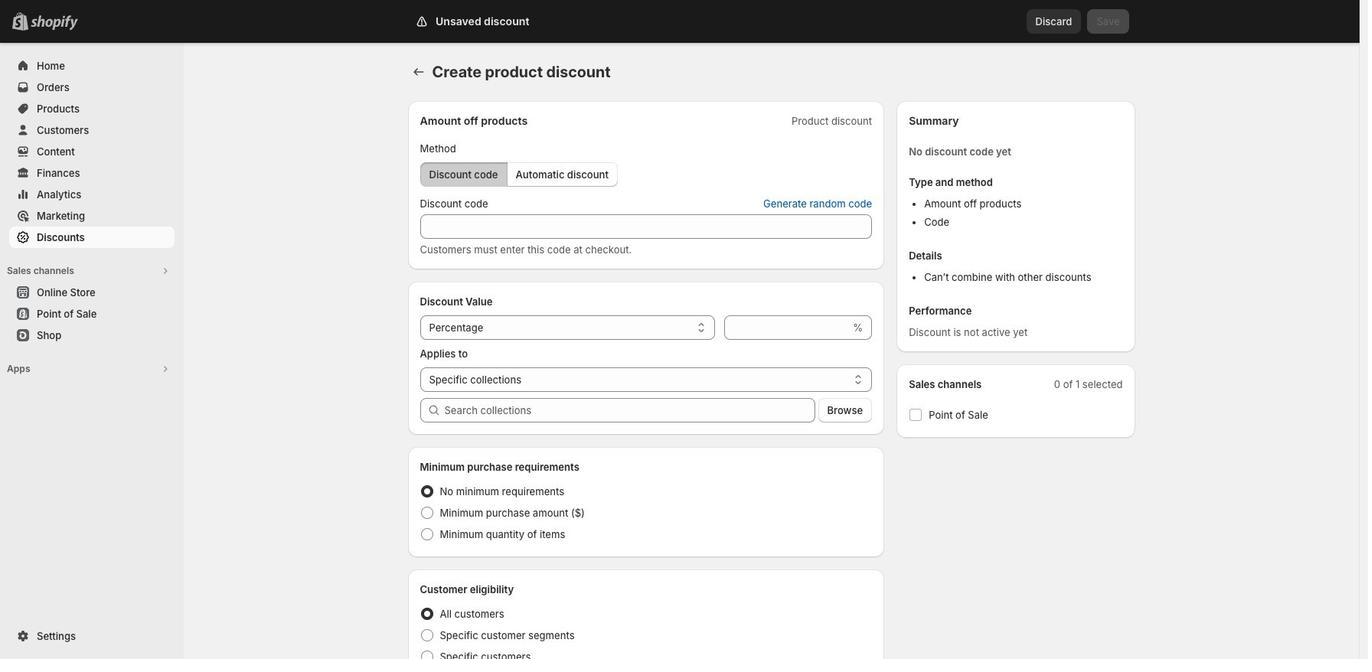 Task type: vqa. For each thing, say whether or not it's contained in the screenshot.
Shopify image
yes



Task type: describe. For each thing, give the bounding box(es) containing it.
Search collections text field
[[445, 398, 815, 423]]



Task type: locate. For each thing, give the bounding box(es) containing it.
shopify image
[[31, 15, 78, 31]]

None text field
[[420, 214, 873, 239], [725, 316, 851, 340], [420, 214, 873, 239], [725, 316, 851, 340]]



